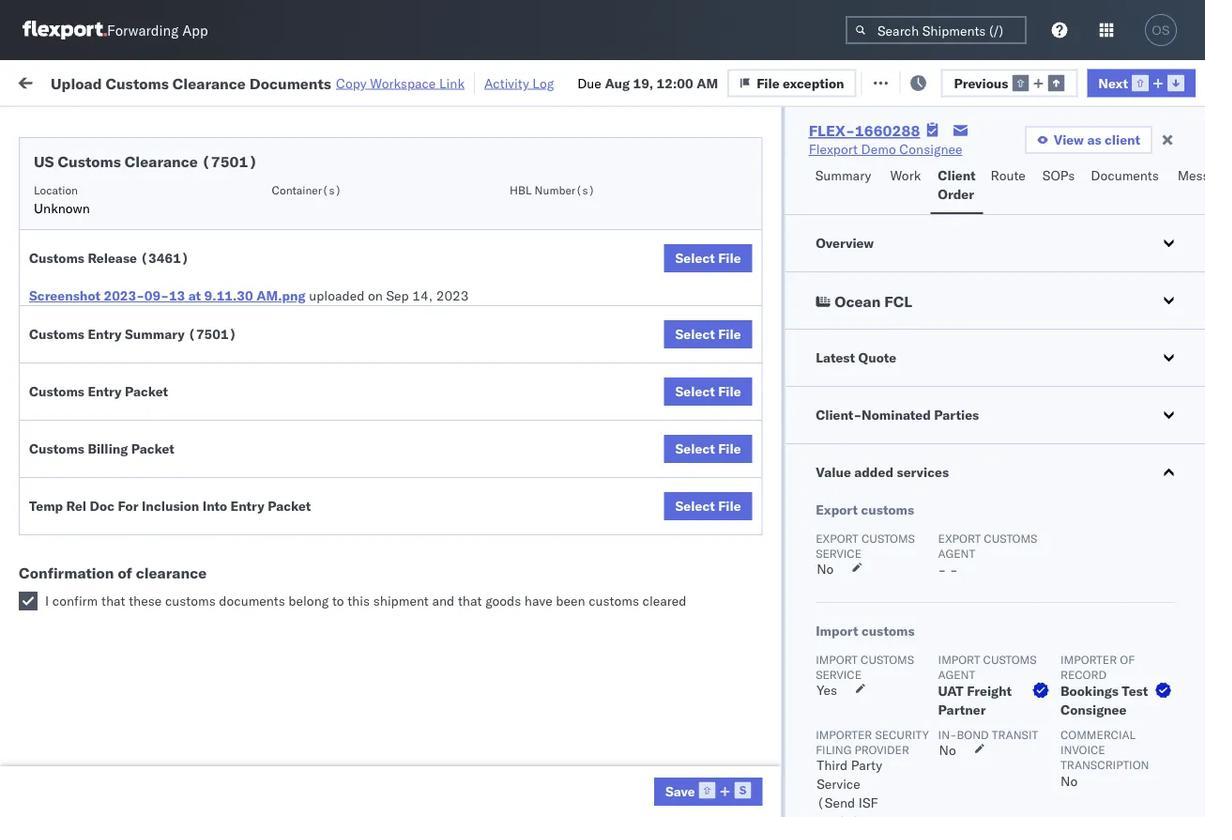 Task type: vqa. For each thing, say whether or not it's contained in the screenshot.
4th Schedule Pickup from Los Angeles, CA 'link' from the bottom of the page ceau7522281,
no



Task type: describe. For each thing, give the bounding box(es) containing it.
2 flex-2130387 from the top
[[1037, 684, 1134, 701]]

2 that from the left
[[458, 593, 482, 609]]

value added services
[[816, 464, 949, 480]]

client name
[[697, 154, 760, 168]]

2 integration test account - karl lagerfeld from the top
[[819, 684, 1063, 701]]

2022 for confirm pickup from los angeles, ca link
[[441, 519, 474, 535]]

no inside commercial invoice transcription no
[[1061, 773, 1078, 789]]

los inside "confirm pickup from los angeles, ca"
[[169, 509, 191, 525]]

commercial invoice transcription no
[[1061, 727, 1149, 789]]

nominated
[[862, 407, 931, 423]]

23,
[[418, 519, 438, 535]]

4 schedule pickup from los angeles, ca from the top
[[43, 426, 253, 461]]

4 resize handle column header from the left
[[665, 146, 687, 817]]

third
[[817, 757, 848, 773]]

service for yes
[[816, 667, 862, 681]]

os
[[1153, 23, 1171, 37]]

1 karl from the top
[[980, 643, 1004, 659]]

2 schedule pickup from los angeles, ca link from the top
[[43, 260, 267, 297]]

4 pdt, from the top
[[366, 312, 396, 329]]

next
[[1099, 74, 1129, 91]]

customs release (3461)
[[29, 250, 189, 266]]

ceau75 for 3rd schedule pickup from los angeles, ca link from the top
[[1157, 353, 1206, 370]]

of for importer
[[1120, 652, 1135, 666]]

appointment for 11:59 pm pdt, nov 4, 2022
[[154, 187, 231, 204]]

screenshot
[[29, 287, 100, 304]]

by:
[[68, 115, 86, 131]]

1 account from the top
[[915, 643, 965, 659]]

3 integration test account - karl lagerfeld from the top
[[819, 767, 1063, 783]]

import for import customs
[[816, 623, 858, 639]]

client-
[[816, 407, 862, 423]]

2 gvcu52 from the top
[[1157, 766, 1206, 783]]

205
[[431, 73, 456, 89]]

2022 for second schedule pickup from los angeles, ca link from the top of the page
[[442, 271, 475, 287]]

3 schedule pickup from los angeles, ca from the top
[[43, 343, 253, 378]]

number(s)
[[535, 183, 595, 197]]

2 flex-1846748 from the top
[[1037, 312, 1134, 329]]

activity log button
[[485, 71, 554, 94]]

importer for importer security filing provider third party service (send isf worksheet
[[816, 727, 872, 741]]

export customs agent - -
[[938, 531, 1038, 578]]

container(s)
[[272, 183, 342, 197]]

2022 for 3rd schedule pickup from los angeles, ca link from the top
[[442, 354, 475, 370]]

2 integration from the top
[[819, 684, 884, 701]]

schedule delivery appointment for 11:59 pm pst, dec 13, 2022
[[43, 477, 231, 493]]

freight
[[967, 683, 1012, 699]]

inclusion
[[142, 498, 199, 514]]

1 ca from the top
[[43, 238, 61, 255]]

6 11:59 from the top
[[302, 478, 339, 494]]

5 schedule from the top
[[43, 343, 99, 360]]

1 flex-2130387 from the top
[[1037, 643, 1134, 659]]

consignee inside 'button'
[[819, 154, 873, 168]]

forwarding app
[[107, 21, 208, 39]]

sops
[[1043, 167, 1076, 184]]

4 schedule pickup from los angeles, ca button from the top
[[43, 425, 267, 464]]

fcl inside button
[[885, 292, 912, 311]]

2 flex-1889466 from the top
[[1037, 519, 1134, 535]]

uat
[[938, 683, 964, 699]]

1893174
[[1077, 602, 1134, 618]]

confirm pickup from los angeles, ca button
[[43, 508, 267, 547]]

filing
[[816, 742, 852, 756]]

link
[[439, 75, 465, 91]]

0 horizontal spatial summary
[[125, 326, 185, 342]]

client
[[1105, 131, 1141, 148]]

1 vertical spatial 2023
[[446, 602, 478, 618]]

2 vertical spatial packet
[[268, 498, 311, 514]]

client name button
[[687, 149, 791, 168]]

2 1889466 from the top
[[1077, 519, 1134, 535]]

los down upload customs clearance documents button
[[177, 426, 198, 442]]

ocean inside ocean fcl button
[[835, 292, 881, 311]]

4 schedule from the top
[[43, 311, 99, 328]]

test inside bookings test consignee
[[1122, 683, 1148, 699]]

track
[[478, 73, 508, 89]]

ceau75 for 5th schedule pickup from los angeles, ca link from the bottom
[[1157, 229, 1206, 246]]

service
[[817, 776, 860, 792]]

1 integration test account - karl lagerfeld from the top
[[819, 643, 1063, 659]]

partner
[[938, 702, 986, 718]]

import customs service
[[816, 652, 914, 681]]

1 1889466 from the top
[[1077, 436, 1134, 453]]

ceau75 for second schedule pickup from los angeles, ca link from the top of the page
[[1157, 270, 1206, 287]]

route button
[[984, 159, 1036, 214]]

3 flex-2130387 from the top
[[1037, 767, 1134, 783]]

latest quote button
[[786, 330, 1206, 386]]

0 vertical spatial work
[[204, 73, 237, 89]]

batch
[[1101, 73, 1138, 89]]

3 2130387 from the top
[[1077, 767, 1134, 783]]

work
[[54, 68, 102, 94]]

pm for fifth schedule pickup from los angeles, ca link
[[342, 602, 363, 618]]

service for no
[[816, 546, 862, 560]]

2 11:59 pm pdt, nov 4, 2022 from the top
[[302, 230, 475, 246]]

1 schedule from the top
[[43, 187, 99, 204]]

1 gvcu52 from the top
[[1157, 684, 1206, 700]]

route
[[991, 167, 1026, 184]]

2022 for schedule delivery appointment link related to 11:59 pm pst, dec 13, 2022
[[450, 478, 482, 494]]

4 ca from the top
[[43, 445, 61, 461]]

confirmation of clearance
[[19, 563, 207, 582]]

confirm delivery
[[43, 559, 143, 576]]

order
[[939, 186, 975, 202]]

1 nov from the top
[[399, 188, 424, 205]]

of for confirmation
[[118, 563, 132, 582]]

3 karl from the top
[[980, 767, 1004, 783]]

7 schedule from the top
[[43, 477, 99, 493]]

angeles, for confirm pickup from los angeles, ca link
[[194, 509, 246, 525]]

los up (3461)
[[177, 219, 198, 236]]

2 4, from the top
[[427, 230, 439, 246]]

3 ceau75 from the top
[[1157, 312, 1206, 328]]

customs for import customs service
[[861, 652, 914, 666]]

5 11:59 pm pdt, nov 4, 2022 from the top
[[302, 354, 475, 370]]

12:00
[[657, 74, 694, 91]]

importer security filing provider third party service (send isf worksheet
[[816, 727, 929, 817]]

delivery up for
[[102, 477, 150, 493]]

3 nov from the top
[[399, 271, 424, 287]]

2 karl from the top
[[980, 684, 1004, 701]]

pm for second schedule pickup from los angeles, ca link from the top of the page
[[342, 271, 363, 287]]

location
[[34, 183, 78, 197]]

flex id
[[1007, 154, 1042, 168]]

appointment for 11:59 pm pst, dec 13, 2022
[[154, 477, 231, 493]]

5 4, from the top
[[427, 354, 439, 370]]

1 vertical spatial work
[[891, 167, 922, 184]]

schedule delivery appointment link for 11:59 pm pst, dec 13, 2022
[[43, 476, 231, 494]]

2 schedule delivery appointment link from the top
[[43, 310, 231, 329]]

have
[[525, 593, 553, 609]]

unknown
[[34, 200, 90, 216]]

pickup for 3rd schedule pickup from los angeles, ca button
[[102, 343, 143, 360]]

4 4, from the top
[[427, 312, 439, 329]]

(0)
[[304, 73, 329, 89]]

provider
[[855, 742, 909, 756]]

flex-1893174
[[1037, 602, 1134, 618]]

workitem button
[[11, 149, 272, 168]]

confirm delivery button
[[43, 558, 143, 579]]

2 upload customs clearance documents from the top
[[43, 756, 206, 792]]

6 ca from the top
[[43, 610, 61, 626]]

bond
[[957, 727, 989, 741]]

11:59 pm pst, jan 12, 2023
[[302, 602, 478, 618]]

import for import customs agent
[[938, 652, 980, 666]]

pm for schedule delivery appointment link for 11:59 pm pdt, nov 4, 2022
[[342, 188, 363, 205]]

for
[[118, 498, 138, 514]]

flexport demo consignee link
[[809, 140, 963, 159]]

2 account from the top
[[915, 684, 965, 701]]

importer of record
[[1061, 652, 1135, 681]]

overview
[[816, 235, 874, 251]]

pm for 5th schedule pickup from los angeles, ca link from the bottom
[[342, 230, 363, 246]]

0 horizontal spatial exception
[[783, 74, 845, 91]]

7 11:59 from the top
[[302, 602, 339, 618]]

2 schedule delivery appointment button from the top
[[43, 310, 231, 331]]

1 11:59 from the top
[[302, 188, 339, 205]]

1 vertical spatial flexport
[[697, 602, 746, 618]]

los down 13
[[177, 343, 198, 360]]

3 4, from the top
[[427, 271, 439, 287]]

(7501) for us customs clearance (7501)
[[202, 152, 258, 171]]

no for in-bond transit
[[939, 742, 956, 758]]

1 vertical spatial at
[[189, 287, 201, 304]]

select file button for customs release (3461)
[[664, 244, 753, 272]]

my
[[19, 68, 49, 94]]

quote
[[858, 349, 896, 366]]

doc
[[90, 498, 115, 514]]

i confirm that these customs documents belong to this shipment and that goods have been customs cleared
[[45, 593, 687, 609]]

schedule delivery appointment for 11:59 pm pdt, nov 4, 2022
[[43, 187, 231, 204]]

4 nov from the top
[[399, 312, 424, 329]]

1 2130387 from the top
[[1077, 643, 1134, 659]]

2 ca from the top
[[43, 279, 61, 296]]

pickup for confirm pickup from los angeles, ca button
[[95, 509, 135, 525]]

import for import work
[[158, 73, 201, 89]]

1 lhuu78 from the top
[[1157, 436, 1206, 452]]

2 nov from the top
[[399, 230, 424, 246]]

1 horizontal spatial exception
[[912, 73, 974, 89]]

angeles, for fifth schedule pickup from los angeles, ca link
[[201, 591, 253, 608]]

upload for first "upload customs clearance documents" link from the bottom of the page
[[43, 756, 86, 773]]

entry for summary
[[88, 326, 122, 342]]

5 11:59 from the top
[[302, 354, 339, 370]]

1 that from the left
[[101, 593, 125, 609]]

upload for 1st "upload customs clearance documents" link from the top of the page
[[43, 385, 86, 401]]

commercial
[[1061, 727, 1136, 741]]

agent for export customs agent - -
[[938, 546, 975, 560]]

select file button for customs billing packet
[[664, 435, 753, 463]]

customs for export customs agent - -
[[984, 531, 1038, 545]]

import work
[[158, 73, 237, 89]]

1 vertical spatial flexport demo consignee
[[697, 602, 851, 618]]

2 11:59 from the top
[[302, 230, 339, 246]]

container numbers button
[[1148, 142, 1206, 176]]

9.11.30
[[204, 287, 253, 304]]

these
[[129, 593, 162, 609]]

Search Work text field
[[575, 67, 780, 95]]

customs billing packet
[[29, 440, 175, 457]]

5 nov from the top
[[399, 354, 424, 370]]

12,
[[422, 602, 443, 618]]

container
[[1157, 146, 1206, 160]]

1 vertical spatial on
[[368, 287, 383, 304]]

select file button for customs entry summary (7501)
[[664, 320, 753, 348]]

0 vertical spatial demo
[[862, 141, 897, 157]]

confirm
[[52, 593, 98, 609]]

view as client
[[1054, 131, 1141, 148]]

this
[[348, 593, 370, 609]]

upload customs clearance documents copy workspace link
[[51, 73, 465, 92]]

2 appointment from the top
[[154, 311, 231, 328]]

3 schedule pickup from los angeles, ca button from the top
[[43, 342, 267, 382]]

overview button
[[786, 215, 1206, 271]]

file for customs entry packet
[[719, 383, 742, 400]]

from inside "confirm pickup from los angeles, ca"
[[139, 509, 166, 525]]

1 horizontal spatial bookings test consignee
[[1061, 683, 1148, 718]]

3 integration from the top
[[819, 767, 884, 783]]

in-bond transit
[[938, 727, 1038, 741]]

4:00
[[302, 519, 331, 535]]

flex id button
[[997, 149, 1129, 168]]

2 upload customs clearance documents link from the top
[[43, 756, 267, 793]]

delivery down 2023-
[[102, 311, 150, 328]]

1 schedule pickup from los angeles, ca link from the top
[[43, 218, 267, 256]]

message (0)
[[252, 73, 329, 89]]

ocean fcl button
[[786, 272, 1206, 329]]

759 at risk
[[345, 73, 410, 89]]

customs for import customs
[[862, 623, 915, 639]]

flexport. image
[[23, 21, 107, 39]]

security
[[875, 727, 929, 741]]

party
[[851, 757, 882, 773]]

documents button
[[1084, 159, 1171, 214]]

1 4, from the top
[[427, 188, 439, 205]]

agent for import customs agent
[[938, 667, 975, 681]]

pm for 3rd schedule pickup from los angeles, ca link from the top
[[342, 354, 363, 370]]

save button
[[654, 778, 763, 806]]

1 horizontal spatial on
[[459, 73, 474, 89]]

8 resize handle column header from the left
[[1172, 146, 1195, 817]]

4 schedule pickup from los angeles, ca link from the top
[[43, 425, 267, 463]]

0 vertical spatial bookings test consignee
[[819, 602, 969, 618]]

1 11:59 pm pdt, nov 4, 2022 from the top
[[302, 188, 475, 205]]

2 schedule pickup from los angeles, ca from the top
[[43, 261, 253, 296]]

workspace
[[370, 75, 436, 91]]

import for import customs service
[[816, 652, 858, 666]]



Task type: locate. For each thing, give the bounding box(es) containing it.
None checkbox
[[19, 592, 38, 610]]

integration down filing
[[819, 767, 884, 783]]

1 vertical spatial schedule delivery appointment link
[[43, 310, 231, 329]]

pickup up 2023-
[[102, 261, 143, 277]]

0 vertical spatial flex-1889466
[[1037, 436, 1134, 453]]

import up the yes
[[816, 652, 858, 666]]

of inside "importer of record"
[[1120, 652, 1135, 666]]

5 resize handle column header from the left
[[787, 146, 810, 817]]

account up partner
[[915, 684, 965, 701]]

flex-2130387 down record
[[1037, 684, 1134, 701]]

that right 'and'
[[458, 593, 482, 609]]

0 vertical spatial (7501)
[[202, 152, 258, 171]]

confirm for confirm delivery
[[43, 559, 91, 576]]

1 upload customs clearance documents link from the top
[[43, 384, 267, 421]]

exception down the search shipments (/) text box
[[912, 73, 974, 89]]

flexport down 'flex-1660288'
[[809, 141, 858, 157]]

service inside import customs service
[[816, 667, 862, 681]]

0 horizontal spatial work
[[204, 73, 237, 89]]

2 horizontal spatial no
[[1061, 773, 1078, 789]]

client
[[697, 154, 727, 168], [939, 167, 976, 184]]

confirm for confirm pickup from los angeles, ca
[[43, 509, 91, 525]]

1 vertical spatial flex-2130387
[[1037, 684, 1134, 701]]

clearance inside button
[[145, 385, 206, 401]]

3 resize handle column header from the left
[[543, 146, 565, 817]]

0 horizontal spatial bookings
[[819, 602, 874, 618]]

as
[[1088, 131, 1102, 148]]

pickup inside "confirm pickup from los angeles, ca"
[[95, 509, 135, 525]]

packet
[[125, 383, 168, 400], [131, 440, 175, 457], [268, 498, 311, 514]]

appointment down 13
[[154, 311, 231, 328]]

lagerfeld down transit in the right bottom of the page
[[1007, 767, 1063, 783]]

0 vertical spatial lagerfeld
[[1007, 643, 1063, 659]]

upload customs clearance documents inside button
[[43, 385, 206, 420]]

integration down import customs
[[819, 643, 884, 659]]

los left into
[[169, 509, 191, 525]]

at left the risk on the top of the page
[[373, 73, 384, 89]]

client for client order
[[939, 167, 976, 184]]

2022 for 5th schedule pickup from los angeles, ca link from the bottom
[[442, 230, 475, 246]]

2 vertical spatial account
[[915, 767, 965, 783]]

ceau75 for 1st "upload customs clearance documents" link from the top of the page
[[1157, 394, 1206, 411]]

0 vertical spatial packet
[[125, 383, 168, 400]]

pickup for 5th schedule pickup from los angeles, ca button from the bottom
[[102, 219, 143, 236]]

schedule down customs entry packet at the left top of the page
[[43, 426, 99, 442]]

0 horizontal spatial file exception
[[757, 74, 845, 91]]

service
[[816, 546, 862, 560], [816, 667, 862, 681]]

export for export customs service
[[816, 531, 859, 545]]

log
[[533, 75, 554, 91]]

agent down services
[[938, 546, 975, 560]]

integration down import customs service
[[819, 684, 884, 701]]

select for customs release (3461)
[[676, 250, 715, 266]]

0 vertical spatial karl
[[980, 643, 1004, 659]]

pst, for 13,
[[366, 478, 395, 494]]

1 ceau75 from the top
[[1157, 229, 1206, 246]]

schedule delivery appointment link down us customs clearance (7501) at the top left of page
[[43, 186, 231, 205]]

pdt, for 5th schedule pickup from los angeles, ca link from the bottom
[[366, 230, 396, 246]]

screenshot 2023-09-13 at 9.11.30 am.png uploaded on sep 14, 2023
[[29, 287, 469, 304]]

0 vertical spatial upload customs clearance documents link
[[43, 384, 267, 421]]

ca up temp
[[43, 445, 61, 461]]

pst, up 4:00 pm pst, dec 23, 2022
[[366, 478, 395, 494]]

1 integration from the top
[[819, 643, 884, 659]]

importer inside "importer of record"
[[1061, 652, 1117, 666]]

0 vertical spatial 1889466
[[1077, 436, 1134, 453]]

delivery down us customs clearance (7501) at the top left of page
[[102, 187, 150, 204]]

agent inside export customs agent - -
[[938, 546, 975, 560]]

2 vertical spatial lagerfeld
[[1007, 767, 1063, 783]]

bookings test consignee up import customs
[[819, 602, 969, 618]]

7 resize handle column header from the left
[[1125, 146, 1148, 817]]

pickup for fourth schedule pickup from los angeles, ca button from the bottom of the page
[[102, 261, 143, 277]]

pickup down customs entry summary (7501)
[[102, 343, 143, 360]]

0 vertical spatial lhuu78
[[1157, 436, 1206, 452]]

select file button
[[664, 244, 753, 272], [664, 320, 753, 348], [664, 378, 753, 406], [664, 435, 753, 463], [664, 492, 753, 520]]

pickup up release on the left
[[102, 219, 143, 236]]

importer
[[1061, 652, 1117, 666], [816, 727, 872, 741]]

on left 'sep'
[[368, 287, 383, 304]]

1 horizontal spatial bookings
[[1061, 683, 1119, 699]]

from
[[146, 219, 174, 236], [146, 261, 174, 277], [146, 343, 174, 360], [146, 426, 174, 442], [139, 509, 166, 525], [146, 591, 174, 608]]

2 vertical spatial entry
[[231, 498, 265, 514]]

2 confirm from the top
[[43, 559, 91, 576]]

flex-2130387 button
[[1007, 638, 1138, 664], [1007, 638, 1138, 664], [1007, 679, 1138, 706], [1007, 679, 1138, 706], [1007, 762, 1138, 788], [1007, 762, 1138, 788]]

into
[[203, 498, 227, 514]]

dec left 13,
[[398, 478, 423, 494]]

5 schedule pickup from los angeles, ca from the top
[[43, 591, 253, 626]]

confirm inside "confirm pickup from los angeles, ca"
[[43, 509, 91, 525]]

1 horizontal spatial of
[[1120, 652, 1135, 666]]

screenshot 2023-09-13 at 9.11.30 am.png link
[[29, 286, 306, 305]]

0 vertical spatial upload customs clearance documents
[[43, 385, 206, 420]]

importer up record
[[1061, 652, 1117, 666]]

packet down customs entry summary (7501)
[[125, 383, 168, 400]]

entry for packet
[[88, 383, 122, 400]]

1 vertical spatial upload customs clearance documents link
[[43, 756, 267, 793]]

2 vertical spatial integration
[[819, 767, 884, 783]]

1 select from the top
[[676, 250, 715, 266]]

2 agent from the top
[[938, 667, 975, 681]]

customs inside import customs agent
[[983, 652, 1037, 666]]

customs inside button
[[89, 385, 142, 401]]

customs right been at the left of the page
[[589, 593, 639, 609]]

3 11:59 pm pdt, nov 4, 2022 from the top
[[302, 271, 475, 287]]

appointment down us customs clearance (7501) at the top left of page
[[154, 187, 231, 204]]

bookings test consignee
[[819, 602, 969, 618], [1061, 683, 1148, 718]]

summary down flex-1660288 link
[[816, 167, 872, 184]]

los up 13
[[177, 261, 198, 277]]

cleared
[[643, 593, 687, 609]]

2 vertical spatial 2130387
[[1077, 767, 1134, 783]]

3 account from the top
[[915, 767, 965, 783]]

1 horizontal spatial client
[[939, 167, 976, 184]]

pst, for 12,
[[366, 602, 395, 618]]

1 vertical spatial entry
[[88, 383, 122, 400]]

0 vertical spatial of
[[118, 563, 132, 582]]

1 lagerfeld from the top
[[1007, 643, 1063, 659]]

1 schedule delivery appointment button from the top
[[43, 186, 231, 207]]

no down invoice
[[1061, 773, 1078, 789]]

flex-1889466 button
[[1007, 432, 1138, 458], [1007, 432, 1138, 458], [1007, 514, 1138, 540], [1007, 514, 1138, 540]]

0 vertical spatial 2130387
[[1077, 643, 1134, 659]]

pst, for 23,
[[358, 519, 387, 535]]

confirm up confirm
[[43, 559, 91, 576]]

ca down i
[[43, 610, 61, 626]]

0 horizontal spatial client
[[697, 154, 727, 168]]

exception up 'flex-1660288'
[[783, 74, 845, 91]]

14,
[[413, 287, 433, 304]]

2023 right 12,
[[446, 602, 478, 618]]

2 vertical spatial schedule delivery appointment
[[43, 477, 231, 493]]

my work
[[19, 68, 102, 94]]

1 vertical spatial lhuu78
[[1157, 477, 1206, 494]]

5 schedule pickup from los angeles, ca button from the top
[[43, 590, 267, 630]]

3 schedule delivery appointment from the top
[[43, 477, 231, 493]]

1 horizontal spatial that
[[458, 593, 482, 609]]

yes
[[817, 682, 837, 698]]

4 11:59 pm pdt, nov 4, 2022 from the top
[[302, 312, 475, 329]]

import up uat
[[938, 652, 980, 666]]

angeles, for 3rd schedule pickup from los angeles, ca link from the top
[[201, 343, 253, 360]]

gvcu52 down "msdu73"
[[1157, 684, 1206, 700]]

5 schedule pickup from los angeles, ca link from the top
[[43, 590, 267, 628]]

schedule delivery appointment up for
[[43, 477, 231, 493]]

name
[[730, 154, 760, 168]]

export down the export customs
[[816, 531, 859, 545]]

2023
[[436, 287, 469, 304], [446, 602, 478, 618]]

(7501) for customs entry summary (7501)
[[188, 326, 237, 342]]

entry right into
[[231, 498, 265, 514]]

customs for import customs agent
[[983, 652, 1037, 666]]

1 vertical spatial 2130387
[[1077, 684, 1134, 701]]

flexport right cleared at the bottom of page
[[697, 602, 746, 618]]

export inside export customs agent - -
[[938, 531, 981, 545]]

select file for temp rel doc for inclusion into entry packet
[[676, 498, 742, 514]]

upload
[[51, 73, 102, 92], [43, 385, 86, 401], [43, 756, 86, 773]]

1 vertical spatial integration
[[819, 684, 884, 701]]

1 flex-1889466 from the top
[[1037, 436, 1134, 453]]

0 vertical spatial dec
[[398, 478, 423, 494]]

0 vertical spatial account
[[915, 643, 965, 659]]

6 resize handle column header from the left
[[975, 146, 997, 817]]

1 vertical spatial no
[[939, 742, 956, 758]]

and
[[432, 593, 455, 609]]

ca up customs entry packet at the left top of the page
[[43, 362, 61, 378]]

4:00 pm pst, dec 23, 2022
[[302, 519, 474, 535]]

export customs
[[816, 502, 914, 518]]

schedule pickup from los angeles, ca button
[[43, 218, 267, 258], [43, 260, 267, 299], [43, 342, 267, 382], [43, 425, 267, 464], [43, 590, 267, 630]]

schedule delivery appointment button down 2023-
[[43, 310, 231, 331]]

5 select file button from the top
[[664, 492, 753, 520]]

pickup down confirmation of clearance
[[102, 591, 143, 608]]

select file for customs entry summary (7501)
[[676, 326, 742, 342]]

1 select file button from the top
[[664, 244, 753, 272]]

clearance
[[173, 73, 246, 92], [125, 152, 198, 171], [145, 385, 206, 401], [145, 756, 206, 773]]

file for customs release (3461)
[[719, 250, 742, 266]]

1 horizontal spatial flexport
[[809, 141, 858, 157]]

risk
[[388, 73, 410, 89]]

1 vertical spatial bookings
[[1061, 683, 1119, 699]]

karl up freight
[[980, 643, 1004, 659]]

appointment up inclusion
[[154, 477, 231, 493]]

2130387 down "importer of record"
[[1077, 684, 1134, 701]]

schedule delivery appointment down us customs clearance (7501) at the top left of page
[[43, 187, 231, 204]]

file exception down the search shipments (/) text box
[[886, 73, 974, 89]]

schedule delivery appointment link down 2023-
[[43, 310, 231, 329]]

1 horizontal spatial importer
[[1061, 652, 1117, 666]]

0 vertical spatial confirm
[[43, 509, 91, 525]]

import inside import customs service
[[816, 652, 858, 666]]

been
[[556, 593, 586, 609]]

5 pdt, from the top
[[366, 354, 396, 370]]

pickup right rel
[[95, 509, 135, 525]]

app
[[182, 21, 208, 39]]

importer inside importer security filing provider third party service (send isf worksheet
[[816, 727, 872, 741]]

2 schedule delivery appointment from the top
[[43, 311, 231, 328]]

packet right billing
[[131, 440, 175, 457]]

4 11:59 from the top
[[302, 312, 339, 329]]

Search Shipments (/) text field
[[846, 16, 1027, 44]]

select for temp rel doc for inclusion into entry packet
[[676, 498, 715, 514]]

mess
[[1178, 167, 1206, 184]]

1 vertical spatial flex-1889466
[[1037, 519, 1134, 535]]

pickup
[[102, 219, 143, 236], [102, 261, 143, 277], [102, 343, 143, 360], [102, 426, 143, 442], [95, 509, 135, 525], [102, 591, 143, 608]]

customs inside export customs service
[[862, 531, 915, 545]]

pdt, for 3rd schedule pickup from los angeles, ca link from the top
[[366, 354, 396, 370]]

6 schedule from the top
[[43, 426, 99, 442]]

2 vertical spatial pst,
[[366, 602, 395, 618]]

select file for customs entry packet
[[676, 383, 742, 400]]

view
[[1054, 131, 1085, 148]]

1 vertical spatial dec
[[390, 519, 415, 535]]

export for export customs
[[816, 502, 858, 518]]

customs up freight
[[983, 652, 1037, 666]]

summary inside button
[[816, 167, 872, 184]]

2 select from the top
[[676, 326, 715, 342]]

schedule down unknown
[[43, 219, 99, 236]]

transit
[[992, 727, 1038, 741]]

0 horizontal spatial bookings test consignee
[[819, 602, 969, 618]]

customs entry packet
[[29, 383, 168, 400]]

0 vertical spatial bookings
[[819, 602, 874, 618]]

angeles, for 2nd schedule pickup from los angeles, ca link from the bottom of the page
[[201, 426, 253, 442]]

customs inside export customs agent - -
[[984, 531, 1038, 545]]

1 vertical spatial schedule delivery appointment
[[43, 311, 231, 328]]

schedule delivery appointment button down us customs clearance (7501) at the top left of page
[[43, 186, 231, 207]]

2 ceau75 from the top
[[1157, 270, 1206, 287]]

angeles, for second schedule pickup from los angeles, ca link from the top of the page
[[201, 261, 253, 277]]

2 lhuu78 from the top
[[1157, 477, 1206, 494]]

2023 right 14,
[[436, 287, 469, 304]]

customs down the clearance
[[165, 593, 216, 609]]

forwarding app link
[[23, 21, 208, 39]]

1 vertical spatial karl
[[980, 684, 1004, 701]]

import up import customs service
[[816, 623, 858, 639]]

export down value added services button
[[938, 531, 981, 545]]

2 select file button from the top
[[664, 320, 753, 348]]

0 vertical spatial summary
[[816, 167, 872, 184]]

flex-1660288
[[809, 121, 921, 140]]

belong
[[289, 593, 329, 609]]

1 horizontal spatial no
[[939, 742, 956, 758]]

parties
[[934, 407, 979, 423]]

1 vertical spatial importer
[[816, 727, 872, 741]]

0 vertical spatial importer
[[1061, 652, 1117, 666]]

dec for 23,
[[390, 519, 415, 535]]

flex-1660288 link
[[809, 121, 921, 140]]

export customs service
[[816, 531, 915, 560]]

export inside export customs service
[[816, 531, 859, 545]]

0 vertical spatial entry
[[88, 326, 122, 342]]

0 vertical spatial on
[[459, 73, 474, 89]]

3 schedule delivery appointment button from the top
[[43, 476, 231, 496]]

of up these
[[118, 563, 132, 582]]

integration test account - karl lagerfeld up uat
[[819, 643, 1063, 659]]

1 horizontal spatial summary
[[816, 167, 872, 184]]

2 schedule from the top
[[43, 219, 99, 236]]

select file button for customs entry packet
[[664, 378, 753, 406]]

bookings up import customs
[[819, 602, 874, 618]]

1 vertical spatial bookings test consignee
[[1061, 683, 1148, 718]]

work down flexport demo consignee link on the right of page
[[891, 167, 922, 184]]

client-nominated parties
[[816, 407, 979, 423]]

2 select file from the top
[[676, 326, 742, 342]]

file for temp rel doc for inclusion into entry packet
[[719, 498, 742, 514]]

pickup for 2nd schedule pickup from los angeles, ca button from the bottom of the page
[[102, 426, 143, 442]]

ocean fcl inside button
[[835, 292, 912, 311]]

2 1846748 from the top
[[1077, 312, 1134, 329]]

ca inside "confirm pickup from los angeles, ca"
[[43, 527, 61, 544]]

of down 1893174
[[1120, 652, 1135, 666]]

customs
[[861, 502, 914, 518], [862, 531, 915, 545], [984, 531, 1038, 545], [165, 593, 216, 609], [589, 593, 639, 609], [862, 623, 915, 639], [861, 652, 914, 666], [983, 652, 1037, 666]]

1 horizontal spatial demo
[[862, 141, 897, 157]]

2 vertical spatial no
[[1061, 773, 1078, 789]]

integration test account - karl lagerfeld down "in-"
[[819, 767, 1063, 783]]

5 select file from the top
[[676, 498, 742, 514]]

service down the export customs
[[816, 546, 862, 560]]

0 vertical spatial service
[[816, 546, 862, 560]]

no down export customs service
[[817, 561, 834, 577]]

0 vertical spatial schedule delivery appointment button
[[43, 186, 231, 207]]

importer up filing
[[816, 727, 872, 741]]

pm for schedule delivery appointment link related to 11:59 pm pst, dec 13, 2022
[[342, 478, 363, 494]]

transcription
[[1061, 757, 1149, 772]]

0 horizontal spatial flexport
[[697, 602, 746, 618]]

2 vertical spatial appointment
[[154, 477, 231, 493]]

client left name
[[697, 154, 727, 168]]

2022 for schedule delivery appointment link for 11:59 pm pdt, nov 4, 2022
[[442, 188, 475, 205]]

account down "in-"
[[915, 767, 965, 783]]

test
[[779, 188, 804, 205], [901, 188, 926, 205], [779, 230, 804, 246], [901, 230, 926, 246], [779, 271, 804, 287], [901, 271, 926, 287], [779, 312, 804, 329], [901, 312, 926, 329], [779, 354, 804, 370], [901, 354, 926, 370], [779, 395, 804, 411], [901, 395, 926, 411], [779, 436, 804, 453], [901, 436, 926, 453], [779, 478, 804, 494], [901, 478, 926, 494], [779, 519, 804, 535], [901, 519, 926, 535], [779, 560, 804, 577], [901, 560, 926, 577], [877, 602, 902, 618], [887, 643, 912, 659], [1122, 683, 1148, 699], [887, 684, 912, 701], [887, 767, 912, 783]]

schedule delivery appointment
[[43, 187, 231, 204], [43, 311, 231, 328], [43, 477, 231, 493]]

delivery
[[102, 187, 150, 204], [102, 311, 150, 328], [102, 477, 150, 493], [95, 559, 143, 576]]

flex-1662119
[[1037, 725, 1134, 742]]

us
[[34, 152, 54, 171]]

pdt, for second schedule pickup from los angeles, ca link from the top of the page
[[366, 271, 396, 287]]

karl down in-bond transit
[[980, 767, 1004, 783]]

5 ceau75 from the top
[[1157, 394, 1206, 411]]

0 vertical spatial schedule delivery appointment link
[[43, 186, 231, 205]]

flex-
[[809, 121, 855, 140], [1037, 271, 1077, 287], [1037, 312, 1077, 329], [1037, 436, 1077, 453], [1037, 519, 1077, 535], [1037, 602, 1077, 618], [1037, 643, 1077, 659], [1037, 684, 1077, 701], [1037, 725, 1077, 742], [1037, 767, 1077, 783]]

3 schedule from the top
[[43, 261, 99, 277]]

select for customs billing packet
[[676, 440, 715, 457]]

file for customs billing packet
[[719, 440, 742, 457]]

2 vertical spatial integration test account - karl lagerfeld
[[819, 767, 1063, 783]]

5 ca from the top
[[43, 527, 61, 544]]

client for client name
[[697, 154, 727, 168]]

file
[[886, 73, 909, 89], [757, 74, 780, 91], [719, 250, 742, 266], [719, 326, 742, 342], [719, 383, 742, 400], [719, 440, 742, 457], [719, 498, 742, 514]]

client up 'order'
[[939, 167, 976, 184]]

schedule delivery appointment button for 11:59 pm pst, dec 13, 2022
[[43, 476, 231, 496]]

0 horizontal spatial demo
[[749, 602, 784, 618]]

confirmation
[[19, 563, 114, 582]]

service inside export customs service
[[816, 546, 862, 560]]

schedule delivery appointment button for 11:59 pm pdt, nov 4, 2022
[[43, 186, 231, 207]]

0 vertical spatial pst,
[[366, 478, 395, 494]]

1 vertical spatial integration test account - karl lagerfeld
[[819, 684, 1063, 701]]

rel
[[66, 498, 87, 514]]

dec for 13,
[[398, 478, 423, 494]]

hbl number(s)
[[510, 183, 595, 197]]

appointment
[[154, 187, 231, 204], [154, 311, 231, 328], [154, 477, 231, 493]]

0 vertical spatial at
[[373, 73, 384, 89]]

importer for importer of record
[[1061, 652, 1117, 666]]

import inside import work button
[[158, 73, 201, 89]]

integration
[[819, 643, 884, 659], [819, 684, 884, 701], [819, 767, 884, 783]]

3 pdt, from the top
[[366, 271, 396, 287]]

upload inside button
[[43, 385, 86, 401]]

dec
[[398, 478, 423, 494], [390, 519, 415, 535]]

confirm inside button
[[43, 559, 91, 576]]

customs for export customs
[[861, 502, 914, 518]]

2 vertical spatial schedule delivery appointment button
[[43, 476, 231, 496]]

0 vertical spatial appointment
[[154, 187, 231, 204]]

pickup down upload customs clearance documents button
[[102, 426, 143, 442]]

11:59 pm pst, dec 13, 2022
[[302, 478, 482, 494]]

documents
[[250, 73, 332, 92], [1092, 167, 1160, 184], [43, 403, 111, 420], [43, 775, 111, 792]]

forwarding
[[107, 21, 179, 39]]

ocean fcl
[[575, 188, 641, 205], [575, 230, 641, 246], [835, 292, 912, 311], [575, 354, 641, 370], [575, 478, 641, 494], [575, 519, 641, 535], [575, 602, 641, 618]]

1 vertical spatial gvcu52
[[1157, 766, 1206, 783]]

file for customs entry summary (7501)
[[719, 326, 742, 342]]

services
[[897, 464, 949, 480]]

select for customs entry summary (7501)
[[676, 326, 715, 342]]

2130387 down invoice
[[1077, 767, 1134, 783]]

select file for customs release (3461)
[[676, 250, 742, 266]]

customs entry summary (7501)
[[29, 326, 237, 342]]

integration test account - karl lagerfeld up partner
[[819, 684, 1063, 701]]

previous
[[955, 74, 1009, 91]]

pdt, for schedule delivery appointment link for 11:59 pm pdt, nov 4, 2022
[[366, 188, 396, 205]]

resize handle column header
[[269, 146, 291, 817], [477, 146, 500, 817], [543, 146, 565, 817], [665, 146, 687, 817], [787, 146, 810, 817], [975, 146, 997, 817], [1125, 146, 1148, 817], [1172, 146, 1195, 817]]

pm for confirm pickup from los angeles, ca link
[[334, 519, 355, 535]]

import down the app
[[158, 73, 201, 89]]

select for customs entry packet
[[676, 383, 715, 400]]

confirm
[[43, 509, 91, 525], [43, 559, 91, 576]]

select file for customs billing packet
[[676, 440, 742, 457]]

1 vertical spatial upload customs clearance documents
[[43, 756, 206, 792]]

bookings
[[819, 602, 874, 618], [1061, 683, 1119, 699]]

3 ca from the top
[[43, 362, 61, 378]]

hbl
[[510, 183, 532, 197]]

3 select file button from the top
[[664, 378, 753, 406]]

location unknown
[[34, 183, 90, 216]]

0 vertical spatial schedule delivery appointment
[[43, 187, 231, 204]]

5 select from the top
[[676, 498, 715, 514]]

pst, left jan
[[366, 602, 395, 618]]

delivery up these
[[95, 559, 143, 576]]

account up uat
[[915, 643, 965, 659]]

no for export customs service
[[817, 561, 834, 577]]

pst,
[[366, 478, 395, 494], [358, 519, 387, 535], [366, 602, 395, 618]]

1 schedule pickup from los angeles, ca from the top
[[43, 219, 253, 255]]

numbers
[[1157, 161, 1204, 175]]

schedule down confirmation
[[43, 591, 99, 608]]

1 horizontal spatial file exception
[[886, 73, 974, 89]]

0 vertical spatial flexport demo consignee
[[809, 141, 963, 157]]

summary down '09-'
[[125, 326, 185, 342]]

agent up uat
[[938, 667, 975, 681]]

3 lagerfeld from the top
[[1007, 767, 1063, 783]]

0 vertical spatial agent
[[938, 546, 975, 560]]

1 1846748 from the top
[[1077, 271, 1134, 287]]

pst, down 11:59 pm pst, dec 13, 2022
[[358, 519, 387, 535]]

entry up customs billing packet
[[88, 383, 122, 400]]

13,
[[426, 478, 446, 494]]

shipment
[[373, 593, 429, 609]]

integration test account - karl lagerfeld
[[819, 643, 1063, 659], [819, 684, 1063, 701], [819, 767, 1063, 783]]

packet for customs entry packet
[[125, 383, 168, 400]]

file exception up 'flex-1660288'
[[757, 74, 845, 91]]

packet up '4:00' at the left of the page
[[268, 498, 311, 514]]

customs up import customs service
[[862, 623, 915, 639]]

gvcu52 right transcription
[[1157, 766, 1206, 783]]

packet for customs billing packet
[[131, 440, 175, 457]]

angeles, inside "confirm pickup from los angeles, ca"
[[194, 509, 246, 525]]

3 11:59 from the top
[[302, 271, 339, 287]]

los down the clearance
[[177, 591, 198, 608]]

1 schedule pickup from los angeles, ca button from the top
[[43, 218, 267, 258]]

delivery inside button
[[95, 559, 143, 576]]

1 schedule delivery appointment link from the top
[[43, 186, 231, 205]]

1 vertical spatial upload
[[43, 385, 86, 401]]

1 vertical spatial (7501)
[[188, 326, 237, 342]]

0 vertical spatial integration
[[819, 643, 884, 659]]

2 vertical spatial flex-2130387
[[1037, 767, 1134, 783]]

billing
[[88, 440, 128, 457]]

0 vertical spatial flex-2130387
[[1037, 643, 1134, 659]]

3 schedule pickup from los angeles, ca link from the top
[[43, 342, 267, 380]]

sep
[[386, 287, 409, 304]]

select file button for temp rel doc for inclusion into entry packet
[[664, 492, 753, 520]]

0 horizontal spatial on
[[368, 287, 383, 304]]

customs inside import customs service
[[861, 652, 914, 666]]

2 2130387 from the top
[[1077, 684, 1134, 701]]

import inside import customs agent
[[938, 652, 980, 666]]

flex-1662119 button
[[1007, 721, 1138, 747], [1007, 721, 1138, 747]]

pickup for fifth schedule pickup from los angeles, ca button from the top
[[102, 591, 143, 608]]

os button
[[1140, 8, 1183, 52]]

that down confirmation of clearance
[[101, 593, 125, 609]]

2 schedule pickup from los angeles, ca button from the top
[[43, 260, 267, 299]]

1 vertical spatial packet
[[131, 440, 175, 457]]

filtered by:
[[19, 115, 86, 131]]

ca down unknown
[[43, 238, 61, 255]]

1 horizontal spatial at
[[373, 73, 384, 89]]

upload customs clearance documents button
[[43, 384, 267, 423]]

view as client button
[[1025, 126, 1153, 154]]

2 resize handle column header from the left
[[477, 146, 500, 817]]

09-
[[144, 287, 169, 304]]

13
[[169, 287, 185, 304]]

schedule up screenshot
[[43, 261, 99, 277]]

schedule up customs entry packet at the left top of the page
[[43, 343, 99, 360]]

1 resize handle column header from the left
[[269, 146, 291, 817]]

1 select file from the top
[[676, 250, 742, 266]]

2 lagerfeld from the top
[[1007, 684, 1063, 701]]

(7501) down 9.11.30
[[188, 326, 237, 342]]

1 vertical spatial of
[[1120, 652, 1135, 666]]

11:59
[[302, 188, 339, 205], [302, 230, 339, 246], [302, 271, 339, 287], [302, 312, 339, 329], [302, 354, 339, 370], [302, 478, 339, 494], [302, 602, 339, 618]]

import customs agent
[[938, 652, 1037, 681]]

angeles, for 5th schedule pickup from los angeles, ca link from the bottom
[[201, 219, 253, 236]]

1 appointment from the top
[[154, 187, 231, 204]]

schedule delivery appointment link
[[43, 186, 231, 205], [43, 310, 231, 329], [43, 476, 231, 494]]

schedule delivery appointment button up for
[[43, 476, 231, 496]]

on
[[459, 73, 474, 89], [368, 287, 383, 304]]

schedule delivery appointment link for 11:59 pm pdt, nov 4, 2022
[[43, 186, 231, 205]]

west
[[877, 725, 907, 742]]

0 vertical spatial 2023
[[436, 287, 469, 304]]

agent inside import customs agent
[[938, 667, 975, 681]]

0 vertical spatial 1846748
[[1077, 271, 1134, 287]]

customs for export customs service
[[862, 531, 915, 545]]

8 schedule from the top
[[43, 591, 99, 608]]

schedule delivery appointment down 2023-
[[43, 311, 231, 328]]

0 vertical spatial upload
[[51, 73, 102, 92]]

1 vertical spatial confirm
[[43, 559, 91, 576]]



